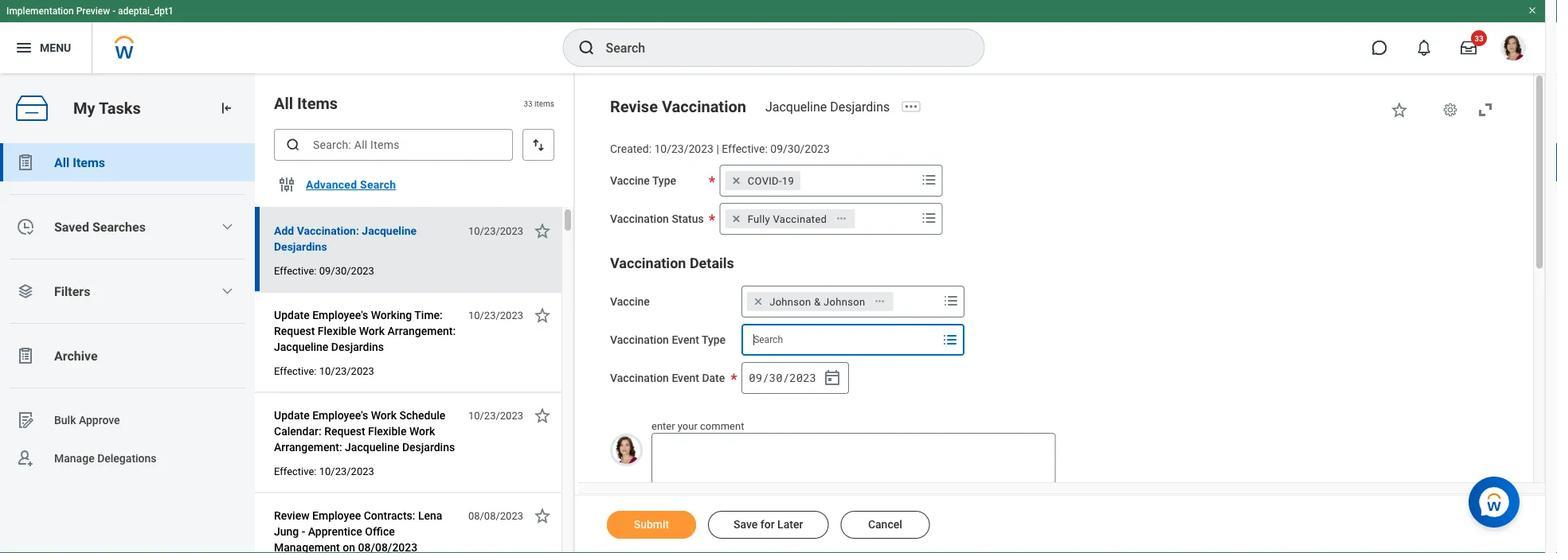 Task type: vqa. For each thing, say whether or not it's contained in the screenshot.
rightmost the "Flexible"
yes



Task type: locate. For each thing, give the bounding box(es) containing it.
chevron down image for filters
[[221, 285, 234, 298]]

1 vertical spatial request
[[324, 425, 365, 438]]

33 left profile logan mcneil icon
[[1475, 33, 1484, 43]]

inbox large image
[[1461, 40, 1477, 56]]

johnson & johnson, press delete to clear value. option
[[747, 292, 893, 311]]

0 vertical spatial items
[[297, 94, 338, 113]]

08/08/2023
[[468, 510, 523, 522], [358, 541, 418, 554]]

flexible down effective: 09/30/2023
[[318, 325, 356, 338]]

effective:
[[722, 143, 768, 156], [274, 265, 317, 277], [274, 365, 317, 377], [274, 466, 317, 478]]

manage delegations
[[54, 452, 157, 465]]

for
[[761, 519, 775, 532]]

1 vertical spatial chevron down image
[[221, 285, 234, 298]]

2 effective: 10/23/2023 from the top
[[274, 466, 374, 478]]

1 horizontal spatial -
[[302, 525, 305, 539]]

your
[[678, 420, 698, 432]]

bulk approve link
[[0, 402, 255, 440]]

vaccine inside vaccination details group
[[610, 295, 650, 309]]

save
[[734, 519, 758, 532]]

09
[[749, 371, 762, 385]]

1 horizontal spatial type
[[702, 334, 726, 347]]

update employee's work schedule calendar: request flexible work arrangement: jacqueline desjardins
[[274, 409, 455, 454]]

0 horizontal spatial all
[[54, 155, 70, 170]]

0 vertical spatial -
[[112, 6, 116, 17]]

jacqueline down search
[[362, 224, 417, 237]]

1 horizontal spatial arrangement:
[[388, 325, 456, 338]]

related actions image
[[874, 296, 886, 307]]

0 vertical spatial vaccine
[[610, 174, 650, 187]]

star image
[[533, 306, 552, 325], [533, 406, 552, 425]]

preview
[[76, 6, 110, 17]]

flexible
[[318, 325, 356, 338], [368, 425, 407, 438]]

event for date
[[672, 372, 699, 385]]

jacqueline inside update employee's work schedule calendar: request flexible work arrangement: jacqueline desjardins
[[345, 441, 400, 454]]

flexible inside update employee's working time: request flexible work arrangement: jacqueline desjardins
[[318, 325, 356, 338]]

1 horizontal spatial prompts image
[[941, 330, 960, 350]]

1 vertical spatial vaccine
[[610, 295, 650, 309]]

0 vertical spatial star image
[[533, 306, 552, 325]]

event left date
[[672, 372, 699, 385]]

x small image left fully
[[729, 211, 745, 227]]

1 horizontal spatial items
[[297, 94, 338, 113]]

all items inside item list element
[[274, 94, 338, 113]]

event
[[672, 334, 699, 347], [672, 372, 699, 385]]

on
[[343, 541, 355, 554]]

save for later
[[734, 519, 803, 532]]

1 horizontal spatial prompts image
[[942, 291, 961, 311]]

jacqueline down search workday search field
[[766, 99, 827, 114]]

vaccination
[[662, 97, 746, 116], [610, 213, 669, 226], [610, 255, 686, 272], [610, 334, 669, 347], [610, 372, 669, 385]]

Vaccination Event Type field
[[743, 326, 939, 354]]

0 horizontal spatial 08/08/2023
[[358, 541, 418, 554]]

employee's for flexible
[[312, 309, 368, 322]]

arrangement: inside update employee's working time: request flexible work arrangement: jacqueline desjardins
[[388, 325, 456, 338]]

0 vertical spatial 33
[[1475, 33, 1484, 43]]

all inside button
[[54, 155, 70, 170]]

effective: 10/23/2023 for arrangement:
[[274, 466, 374, 478]]

- inside "menu" banner
[[112, 6, 116, 17]]

1 vertical spatial -
[[302, 525, 305, 539]]

0 horizontal spatial all items
[[54, 155, 105, 170]]

1 horizontal spatial 08/08/2023
[[468, 510, 523, 522]]

chevron down image
[[221, 221, 234, 233], [221, 285, 234, 298]]

related actions image
[[836, 213, 847, 224]]

arrangement: down calendar:
[[274, 441, 342, 454]]

- up management
[[302, 525, 305, 539]]

johnson
[[770, 296, 811, 308], [824, 296, 866, 308]]

09/30/2023 down add vaccination: jacqueline desjardins
[[319, 265, 374, 277]]

0 horizontal spatial /
[[763, 371, 769, 385]]

work down working
[[359, 325, 385, 338]]

33 inside the 33 button
[[1475, 33, 1484, 43]]

0 horizontal spatial 33
[[524, 99, 533, 108]]

type
[[652, 174, 676, 187], [702, 334, 726, 347]]

1 horizontal spatial all
[[274, 94, 293, 113]]

fully
[[748, 213, 770, 225]]

/
[[763, 371, 769, 385], [783, 371, 790, 385]]

0 vertical spatial all items
[[274, 94, 338, 113]]

1 vertical spatial arrangement:
[[274, 441, 342, 454]]

prompts image for vaccination status
[[920, 170, 939, 189]]

33
[[1475, 33, 1484, 43], [524, 99, 533, 108]]

&
[[814, 296, 821, 308]]

vaccination up |
[[662, 97, 746, 116]]

update employee's work schedule calendar: request flexible work arrangement: jacqueline desjardins button
[[274, 406, 460, 457]]

prompts image
[[920, 170, 939, 189], [942, 291, 961, 311]]

items inside item list element
[[297, 94, 338, 113]]

employee's photo (logan mcneil) image
[[610, 434, 643, 467]]

1 vertical spatial type
[[702, 334, 726, 347]]

1 vertical spatial employee's
[[312, 409, 368, 422]]

chevron down image for saved searches
[[221, 221, 234, 233]]

1 horizontal spatial johnson
[[824, 296, 866, 308]]

30
[[769, 371, 783, 385]]

flexible inside update employee's work schedule calendar: request flexible work arrangement: jacqueline desjardins
[[368, 425, 407, 438]]

0 vertical spatial effective: 10/23/2023
[[274, 365, 374, 377]]

employee's up calendar:
[[312, 409, 368, 422]]

list containing all items
[[0, 143, 255, 478]]

jacqueline inside update employee's working time: request flexible work arrangement: jacqueline desjardins
[[274, 341, 329, 354]]

management
[[274, 541, 340, 554]]

created:
[[610, 143, 652, 156]]

1 horizontal spatial flexible
[[368, 425, 407, 438]]

jacqueline down effective: 09/30/2023
[[274, 341, 329, 354]]

0 vertical spatial flexible
[[318, 325, 356, 338]]

2 employee's from the top
[[312, 409, 368, 422]]

update inside update employee's working time: request flexible work arrangement: jacqueline desjardins
[[274, 309, 310, 322]]

archive button
[[0, 337, 255, 375]]

1 employee's from the top
[[312, 309, 368, 322]]

08/08/2023 right lena
[[468, 510, 523, 522]]

notifications large image
[[1416, 40, 1432, 56]]

0 vertical spatial all
[[274, 94, 293, 113]]

clipboard image
[[16, 153, 35, 172]]

review employee contracts: lena jung - apprentice office management on 08/08/2023
[[274, 509, 442, 554]]

jacqueline
[[766, 99, 827, 114], [362, 224, 417, 237], [274, 341, 329, 354], [345, 441, 400, 454]]

1 vertical spatial flexible
[[368, 425, 407, 438]]

09/30/2023
[[771, 143, 830, 156], [319, 265, 374, 277]]

08/08/2023 down the office
[[358, 541, 418, 554]]

1 vertical spatial star image
[[533, 221, 552, 241]]

0 horizontal spatial items
[[73, 155, 105, 170]]

vaccination details
[[610, 255, 734, 272]]

0 horizontal spatial prompts image
[[920, 170, 939, 189]]

0 vertical spatial chevron down image
[[221, 221, 234, 233]]

effective: for add vaccination: jacqueline desjardins
[[274, 265, 317, 277]]

prompts image
[[920, 209, 939, 228], [941, 330, 960, 350]]

vaccinated
[[773, 213, 827, 225]]

update
[[274, 309, 310, 322], [274, 409, 310, 422]]

vaccine up vaccination event type
[[610, 295, 650, 309]]

desjardins
[[830, 99, 890, 114], [274, 240, 327, 253], [331, 341, 384, 354], [402, 441, 455, 454]]

1 vertical spatial 09/30/2023
[[319, 265, 374, 277]]

update inside update employee's work schedule calendar: request flexible work arrangement: jacqueline desjardins
[[274, 409, 310, 422]]

event for type
[[672, 334, 699, 347]]

1 vertical spatial all
[[54, 155, 70, 170]]

vaccination down vaccine type
[[610, 213, 669, 226]]

all items
[[274, 94, 338, 113], [54, 155, 105, 170]]

2 vaccine from the top
[[610, 295, 650, 309]]

1 event from the top
[[672, 334, 699, 347]]

1 vertical spatial star image
[[533, 406, 552, 425]]

1 horizontal spatial all items
[[274, 94, 338, 113]]

1 vertical spatial 08/08/2023
[[358, 541, 418, 554]]

2 chevron down image from the top
[[221, 285, 234, 298]]

request down effective: 09/30/2023
[[274, 325, 315, 338]]

Search Workday  search field
[[606, 30, 952, 65]]

vaccination:
[[297, 224, 359, 237]]

rename image
[[16, 411, 35, 430]]

request inside update employee's work schedule calendar: request flexible work arrangement: jacqueline desjardins
[[324, 425, 365, 438]]

1 horizontal spatial request
[[324, 425, 365, 438]]

1 vertical spatial all items
[[54, 155, 105, 170]]

1 update from the top
[[274, 309, 310, 322]]

enter your comment
[[652, 420, 744, 432]]

0 horizontal spatial type
[[652, 174, 676, 187]]

0 vertical spatial x small image
[[729, 173, 745, 189]]

update for update employee's working time: request flexible work arrangement: jacqueline desjardins
[[274, 309, 310, 322]]

my tasks element
[[0, 73, 255, 554]]

johnson left &
[[770, 296, 811, 308]]

search image
[[285, 137, 301, 153]]

chevron down image inside saved searches dropdown button
[[221, 221, 234, 233]]

items down my
[[73, 155, 105, 170]]

later
[[778, 519, 803, 532]]

2 / from the left
[[783, 371, 790, 385]]

search image
[[577, 38, 596, 57]]

jacqueline down schedule
[[345, 441, 400, 454]]

0 horizontal spatial request
[[274, 325, 315, 338]]

item list element
[[255, 73, 575, 554]]

x small image
[[729, 173, 745, 189], [729, 211, 745, 227]]

bulk
[[54, 414, 76, 427]]

menu banner
[[0, 0, 1546, 73]]

- inside "review employee contracts: lena jung - apprentice office management on 08/08/2023"
[[302, 525, 305, 539]]

implementation preview -   adeptai_dpt1
[[6, 6, 174, 17]]

1 vertical spatial 33
[[524, 99, 533, 108]]

bulk approve
[[54, 414, 120, 427]]

all items up search image
[[274, 94, 338, 113]]

star image for effective: 09/30/2023
[[533, 221, 552, 241]]

2 event from the top
[[672, 372, 699, 385]]

33 for 33 items
[[524, 99, 533, 108]]

1 vertical spatial prompts image
[[941, 330, 960, 350]]

2 update from the top
[[274, 409, 310, 422]]

effective: 10/23/2023 for jacqueline
[[274, 365, 374, 377]]

effective: 09/30/2023
[[274, 265, 374, 277]]

employee's inside update employee's working time: request flexible work arrangement: jacqueline desjardins
[[312, 309, 368, 322]]

update up calendar:
[[274, 409, 310, 422]]

33 left items on the left of page
[[524, 99, 533, 108]]

employee's down effective: 09/30/2023
[[312, 309, 368, 322]]

prompts image for vaccination event type
[[942, 291, 961, 311]]

09 / 30 / 2023
[[749, 371, 817, 385]]

manage
[[54, 452, 95, 465]]

2023
[[790, 371, 817, 385]]

0 horizontal spatial -
[[112, 6, 116, 17]]

1 vertical spatial work
[[371, 409, 397, 422]]

vaccination details button
[[610, 255, 734, 272]]

advanced search
[[306, 178, 396, 191]]

work
[[359, 325, 385, 338], [371, 409, 397, 422], [409, 425, 435, 438]]

/ right 09
[[763, 371, 769, 385]]

0 horizontal spatial arrangement:
[[274, 441, 342, 454]]

0 vertical spatial arrangement:
[[388, 325, 456, 338]]

status
[[672, 213, 704, 226]]

x small image
[[751, 294, 767, 310]]

apprentice
[[308, 525, 362, 539]]

arrangement:
[[388, 325, 456, 338], [274, 441, 342, 454]]

effective: for update employee's working time: request flexible work arrangement: jacqueline desjardins
[[274, 365, 317, 377]]

0 vertical spatial prompts image
[[920, 170, 939, 189]]

jacqueline inside add vaccination: jacqueline desjardins
[[362, 224, 417, 237]]

vaccination up vaccination event date
[[610, 334, 669, 347]]

vaccination for vaccination event date
[[610, 372, 669, 385]]

-
[[112, 6, 116, 17], [302, 525, 305, 539]]

request right calendar:
[[324, 425, 365, 438]]

flexible down schedule
[[368, 425, 407, 438]]

vaccine down created:
[[610, 174, 650, 187]]

star image
[[1390, 100, 1409, 120], [533, 221, 552, 241], [533, 507, 552, 526]]

0 vertical spatial event
[[672, 334, 699, 347]]

1 johnson from the left
[[770, 296, 811, 308]]

vaccination for vaccination details
[[610, 255, 686, 272]]

arrangement: down time:
[[388, 325, 456, 338]]

update down effective: 09/30/2023
[[274, 309, 310, 322]]

effective: 10/23/2023 up employee
[[274, 466, 374, 478]]

effective: 10/23/2023 down update employee's working time: request flexible work arrangement: jacqueline desjardins
[[274, 365, 374, 377]]

- right preview
[[112, 6, 116, 17]]

0 vertical spatial request
[[274, 325, 315, 338]]

fully vaccinated
[[748, 213, 827, 225]]

0 horizontal spatial flexible
[[318, 325, 356, 338]]

working
[[371, 309, 412, 322]]

0 vertical spatial prompts image
[[920, 209, 939, 228]]

request
[[274, 325, 315, 338], [324, 425, 365, 438]]

x small image inside covid-19, press delete to clear value. option
[[729, 173, 745, 189]]

0 horizontal spatial 09/30/2023
[[319, 265, 374, 277]]

schedule
[[399, 409, 446, 422]]

add
[[274, 224, 294, 237]]

user plus image
[[16, 449, 35, 468]]

work down schedule
[[409, 425, 435, 438]]

1 vertical spatial effective: 10/23/2023
[[274, 466, 374, 478]]

1 vertical spatial update
[[274, 409, 310, 422]]

09/30/2023 up the 19
[[771, 143, 830, 156]]

effective: down "add"
[[274, 265, 317, 277]]

all up search image
[[274, 94, 293, 113]]

work left schedule
[[371, 409, 397, 422]]

covid-19, press delete to clear value. option
[[726, 171, 801, 190]]

all items inside button
[[54, 155, 105, 170]]

1 vertical spatial prompts image
[[942, 291, 961, 311]]

10/23/2023
[[654, 143, 714, 156], [468, 225, 523, 237], [468, 310, 523, 321], [319, 365, 374, 377], [468, 410, 523, 422], [319, 466, 374, 478]]

1 horizontal spatial 09/30/2023
[[771, 143, 830, 156]]

1 chevron down image from the top
[[221, 221, 234, 233]]

items up search image
[[297, 94, 338, 113]]

1 vertical spatial x small image
[[729, 211, 745, 227]]

employee
[[312, 509, 361, 523]]

33 inside item list element
[[524, 99, 533, 108]]

add vaccination: jacqueline desjardins
[[274, 224, 417, 253]]

0 vertical spatial update
[[274, 309, 310, 322]]

1 vertical spatial event
[[672, 372, 699, 385]]

0 horizontal spatial johnson
[[770, 296, 811, 308]]

/ right 30
[[783, 371, 790, 385]]

1 x small image from the top
[[729, 173, 745, 189]]

cancel
[[868, 519, 902, 532]]

desjardins inside update employee's working time: request flexible work arrangement: jacqueline desjardins
[[331, 341, 384, 354]]

1 horizontal spatial 33
[[1475, 33, 1484, 43]]

|
[[717, 143, 719, 156]]

event up vaccination event date
[[672, 334, 699, 347]]

items
[[297, 94, 338, 113], [73, 155, 105, 170]]

0 vertical spatial type
[[652, 174, 676, 187]]

type up vaccination status
[[652, 174, 676, 187]]

2 johnson from the left
[[824, 296, 866, 308]]

vaccination event date group
[[742, 362, 849, 394]]

2 vertical spatial star image
[[533, 507, 552, 526]]

star image for 08/08/2023
[[533, 507, 552, 526]]

2 star image from the top
[[533, 406, 552, 425]]

arrangement: inside update employee's work schedule calendar: request flexible work arrangement: jacqueline desjardins
[[274, 441, 342, 454]]

x small image left covid-
[[729, 173, 745, 189]]

johnson right &
[[824, 296, 866, 308]]

update employee's working time: request flexible work arrangement: jacqueline desjardins
[[274, 309, 456, 354]]

1 vertical spatial items
[[73, 155, 105, 170]]

vaccination down vaccination event type
[[610, 372, 669, 385]]

1 star image from the top
[[533, 306, 552, 325]]

employee's inside update employee's work schedule calendar: request flexible work arrangement: jacqueline desjardins
[[312, 409, 368, 422]]

list
[[0, 143, 255, 478]]

1 effective: 10/23/2023 from the top
[[274, 365, 374, 377]]

vaccination down vaccination status
[[610, 255, 686, 272]]

x small image inside the fully vaccinated, press delete to clear value. option
[[729, 211, 745, 227]]

request inside update employee's working time: request flexible work arrangement: jacqueline desjardins
[[274, 325, 315, 338]]

1 horizontal spatial /
[[783, 371, 790, 385]]

0 vertical spatial employee's
[[312, 309, 368, 322]]

all items right clipboard image
[[54, 155, 105, 170]]

0 horizontal spatial prompts image
[[920, 209, 939, 228]]

all right clipboard image
[[54, 155, 70, 170]]

effective: down calendar:
[[274, 466, 317, 478]]

0 vertical spatial work
[[359, 325, 385, 338]]

type up date
[[702, 334, 726, 347]]

effective: up calendar:
[[274, 365, 317, 377]]

1 vaccine from the top
[[610, 174, 650, 187]]

vaccination for vaccination status
[[610, 213, 669, 226]]

2 x small image from the top
[[729, 211, 745, 227]]



Task type: describe. For each thing, give the bounding box(es) containing it.
0 vertical spatial 08/08/2023
[[468, 510, 523, 522]]

covid-
[[748, 175, 782, 187]]

jacqueline desjardins element
[[766, 99, 900, 114]]

search
[[360, 178, 396, 191]]

star image for update employee's work schedule calendar: request flexible work arrangement: jacqueline desjardins
[[533, 406, 552, 425]]

advanced search button
[[300, 169, 403, 201]]

fully vaccinated, press delete to clear value. option
[[726, 209, 855, 228]]

save for later button
[[708, 511, 829, 539]]

close environment banner image
[[1528, 6, 1538, 15]]

effective: right |
[[722, 143, 768, 156]]

work inside update employee's working time: request flexible work arrangement: jacqueline desjardins
[[359, 325, 385, 338]]

33 for 33
[[1475, 33, 1484, 43]]

vaccination event date
[[610, 372, 725, 385]]

details
[[690, 255, 734, 272]]

enter
[[652, 420, 675, 432]]

contracts:
[[364, 509, 415, 523]]

star image for update employee's working time: request flexible work arrangement: jacqueline desjardins
[[533, 306, 552, 325]]

covid-19
[[748, 175, 794, 187]]

implementation
[[6, 6, 74, 17]]

jung
[[274, 525, 299, 539]]

cancel button
[[841, 511, 930, 539]]

covid-19 element
[[748, 173, 794, 188]]

menu
[[40, 41, 71, 54]]

1 / from the left
[[763, 371, 769, 385]]

vaccine for vaccine
[[610, 295, 650, 309]]

perspective image
[[16, 282, 35, 301]]

employee's for request
[[312, 409, 368, 422]]

submit button
[[607, 511, 696, 539]]

my
[[73, 99, 95, 118]]

lena
[[418, 509, 442, 523]]

review
[[274, 509, 310, 523]]

clock check image
[[16, 217, 35, 237]]

review employee contracts: lena jung - apprentice office management on 08/08/2023 button
[[274, 507, 460, 554]]

my tasks
[[73, 99, 141, 118]]

clipboard image
[[16, 347, 35, 366]]

08/08/2023 inside "review employee contracts: lena jung - apprentice office management on 08/08/2023"
[[358, 541, 418, 554]]

sort image
[[531, 137, 547, 153]]

enter your comment text field
[[652, 434, 1056, 485]]

office
[[365, 525, 395, 539]]

19
[[782, 175, 794, 187]]

0 vertical spatial star image
[[1390, 100, 1409, 120]]

delegations
[[97, 452, 157, 465]]

33 items
[[524, 99, 554, 108]]

fully vaccinated element
[[748, 212, 827, 226]]

items
[[535, 99, 554, 108]]

update employee's working time: request flexible work arrangement: jacqueline desjardins button
[[274, 306, 460, 357]]

2 vertical spatial work
[[409, 425, 435, 438]]

calendar image
[[823, 369, 842, 388]]

desjardins inside update employee's work schedule calendar: request flexible work arrangement: jacqueline desjardins
[[402, 441, 455, 454]]

date
[[702, 372, 725, 385]]

revise
[[610, 97, 658, 116]]

johnson & johnson element
[[770, 295, 866, 309]]

items inside button
[[73, 155, 105, 170]]

x small image for status
[[729, 211, 745, 227]]

searches
[[92, 219, 146, 235]]

add vaccination: jacqueline desjardins button
[[274, 221, 460, 257]]

action bar region
[[575, 496, 1546, 554]]

desjardins inside add vaccination: jacqueline desjardins
[[274, 240, 327, 253]]

all items button
[[0, 143, 255, 182]]

tasks
[[99, 99, 141, 118]]

fullscreen image
[[1476, 100, 1495, 120]]

manage delegations link
[[0, 440, 255, 478]]

archive
[[54, 349, 98, 364]]

transformation import image
[[218, 100, 234, 116]]

vaccination for vaccination event type
[[610, 334, 669, 347]]

vaccine for vaccine type
[[610, 174, 650, 187]]

advanced
[[306, 178, 357, 191]]

type inside vaccination details group
[[702, 334, 726, 347]]

Search: All Items text field
[[274, 129, 513, 161]]

vaccination event type
[[610, 334, 726, 347]]

all inside item list element
[[274, 94, 293, 113]]

prompts image for vaccination event type
[[941, 330, 960, 350]]

johnson & johnson
[[770, 296, 866, 308]]

justify image
[[14, 38, 33, 57]]

09/30/2023 inside item list element
[[319, 265, 374, 277]]

effective: for update employee's work schedule calendar: request flexible work arrangement: jacqueline desjardins
[[274, 466, 317, 478]]

calendar:
[[274, 425, 322, 438]]

time:
[[415, 309, 443, 322]]

vaccination status
[[610, 213, 704, 226]]

saved
[[54, 219, 89, 235]]

filters
[[54, 284, 90, 299]]

revise vaccination
[[610, 97, 746, 116]]

menu button
[[0, 22, 92, 73]]

filters button
[[0, 272, 255, 311]]

vaccine type
[[610, 174, 676, 187]]

saved searches button
[[0, 208, 255, 246]]

jacqueline desjardins
[[766, 99, 890, 114]]

profile logan mcneil image
[[1501, 35, 1526, 64]]

0 vertical spatial 09/30/2023
[[771, 143, 830, 156]]

submit
[[634, 519, 669, 532]]

33 button
[[1452, 30, 1487, 65]]

gear image
[[1443, 102, 1459, 118]]

comment
[[700, 420, 744, 432]]

created: 10/23/2023 | effective: 09/30/2023
[[610, 143, 830, 156]]

saved searches
[[54, 219, 146, 235]]

configure image
[[277, 175, 296, 194]]

prompts image for vaccination status
[[920, 209, 939, 228]]

adeptai_dpt1
[[118, 6, 174, 17]]

x small image for type
[[729, 173, 745, 189]]

approve
[[79, 414, 120, 427]]

vaccination details group
[[610, 254, 1502, 396]]

update for update employee's work schedule calendar: request flexible work arrangement: jacqueline desjardins
[[274, 409, 310, 422]]



